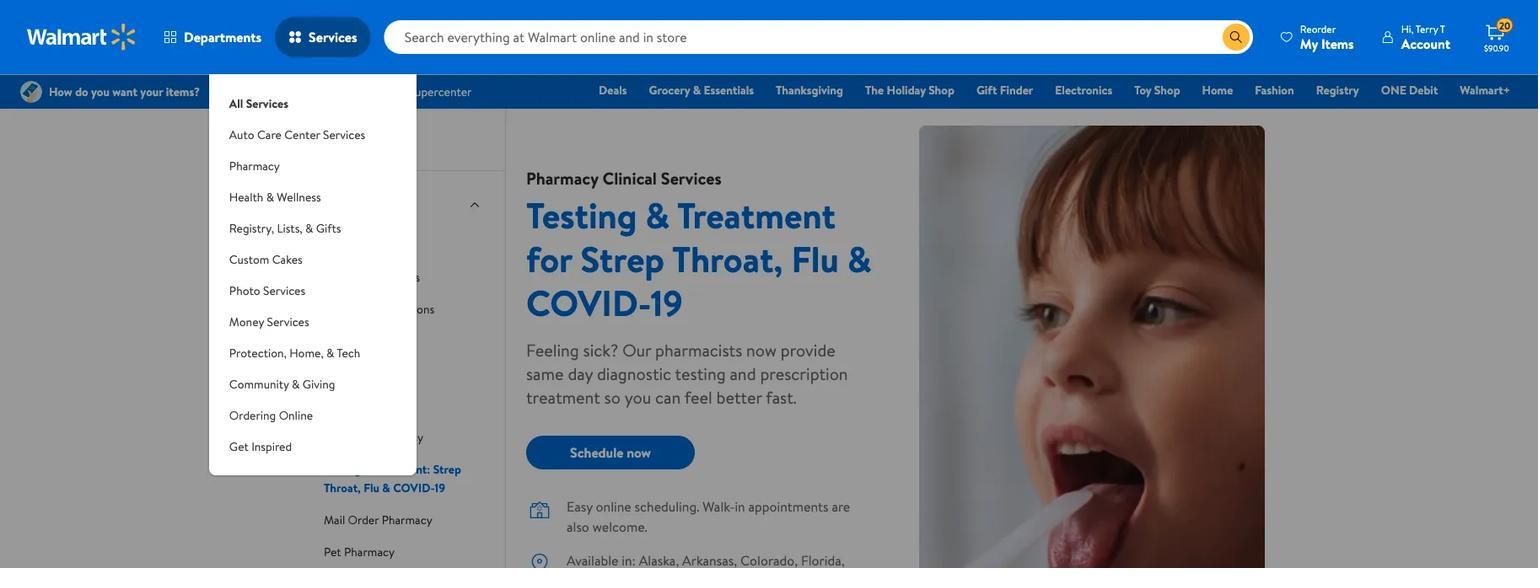 Task type: describe. For each thing, give the bounding box(es) containing it.
photo services
[[229, 282, 305, 299]]

find
[[324, 365, 346, 382]]

pharmacy inside pharmacy clinical services testing & treatment for strep throat, flu & covid-19
[[526, 166, 598, 190]]

0 horizontal spatial home
[[324, 237, 355, 253]]

search icon image
[[1229, 30, 1243, 44]]

gift finder
[[976, 82, 1033, 98]]

ordering online button
[[209, 400, 416, 431]]

pharmacy clinical services testing & treatment for strep throat, flu & covid-19
[[526, 166, 871, 327]]

refill
[[324, 269, 350, 285]]

all services link
[[209, 74, 416, 119]]

0 vertical spatial home
[[1202, 82, 1233, 98]]

health & wellness inside dropdown button
[[229, 188, 321, 205]]

available in: alaska, arkansas, colorado, florida, idaho, iowa, kansas, kentucky, michigan, minnesota, south dakota, tennessee & washington image
[[526, 551, 553, 568]]

sick?
[[583, 338, 618, 362]]

same
[[526, 362, 564, 385]]

specialty pharmacy
[[324, 429, 423, 446]]

the
[[865, 82, 884, 98]]

strep inside pharmacy clinical services testing & treatment for strep throat, flu & covid-19
[[581, 234, 665, 283]]

covid- inside testing & treatment: strep throat, flu & covid-19
[[393, 480, 435, 496]]

hi, terry t account
[[1401, 22, 1450, 53]]

mail
[[324, 512, 345, 528]]

get inspired
[[229, 438, 292, 455]]

1 horizontal spatial wellness
[[335, 129, 392, 150]]

are
[[832, 498, 850, 516]]

treatment:
[[374, 461, 430, 478]]

community & giving button
[[209, 369, 416, 400]]

mail order pharmacy
[[324, 512, 432, 528]]

find a pharmacy
[[324, 365, 407, 382]]

vaccines
[[324, 333, 368, 350]]

you
[[625, 385, 651, 409]]

a
[[349, 365, 354, 382]]

protection,
[[229, 344, 287, 361]]

photo
[[229, 282, 260, 299]]

feeling
[[526, 338, 579, 362]]

hi,
[[1401, 22, 1414, 36]]

$90.90
[[1484, 42, 1509, 54]]

better
[[716, 385, 762, 409]]

also
[[567, 518, 589, 536]]

all
[[229, 95, 243, 111]]

giving
[[303, 376, 335, 392]]

items
[[1321, 34, 1354, 53]]

testing & treatment: strep throat, flu & covid-19
[[324, 461, 461, 496]]

fast.
[[766, 385, 797, 409]]

community
[[229, 376, 289, 392]]

easy
[[567, 498, 593, 516]]

treatment
[[677, 190, 836, 239]]

center
[[284, 126, 320, 143]]

0 vertical spatial home link
[[1195, 81, 1241, 99]]

terry
[[1416, 22, 1438, 36]]

prescriptions for transfer prescriptions
[[368, 301, 434, 317]]

reorder my items
[[1300, 22, 1354, 53]]

schedule
[[570, 444, 624, 462]]

t
[[1440, 22, 1445, 36]]

toy shop link
[[1127, 81, 1188, 99]]

pet
[[324, 544, 341, 560]]

in
[[735, 498, 745, 516]]

services button
[[275, 17, 371, 57]]

scheduling.
[[635, 498, 699, 516]]

pharmacy inside specialty pharmacy link
[[373, 429, 423, 446]]

specialty
[[324, 429, 370, 446]]

can
[[655, 385, 681, 409]]

services up protection, home, & tech at the bottom left of the page
[[267, 313, 309, 330]]

feel
[[684, 385, 712, 409]]

photo services button
[[209, 275, 416, 306]]

for
[[526, 234, 572, 283]]

Walmart Site-Wide search field
[[384, 20, 1253, 54]]

2 shop from the left
[[1154, 82, 1180, 98]]

easy online scheduling. walk-in appointments are also welcome. image
[[526, 497, 553, 524]]

services inside pharmacy clinical services testing & treatment for strep throat, flu & covid-19
[[661, 166, 722, 190]]

treatment
[[526, 385, 600, 409]]

health inside dropdown button
[[229, 188, 263, 205]]

registry
[[1316, 82, 1359, 98]]

walmart+ link
[[1452, 81, 1518, 99]]

Search search field
[[384, 20, 1253, 54]]

registry,
[[229, 220, 274, 236]]

covid- inside pharmacy clinical services testing & treatment for strep throat, flu & covid-19
[[526, 278, 651, 327]]

prescriptions for refill prescriptions
[[353, 269, 420, 285]]

now inside schedule now button
[[627, 444, 651, 462]]

get
[[229, 438, 249, 455]]

clinical
[[602, 166, 657, 190]]

and
[[730, 362, 756, 385]]

pharmacists
[[655, 338, 742, 362]]

pet pharmacy link
[[324, 542, 395, 561]]

thanksgiving
[[776, 82, 843, 98]]

gift finder link
[[969, 81, 1041, 99]]

flu inside testing & treatment: strep throat, flu & covid-19
[[364, 480, 379, 496]]

order
[[348, 512, 379, 528]]

holiday
[[887, 82, 926, 98]]

grocery
[[649, 82, 690, 98]]

throat, inside pharmacy clinical services testing & treatment for strep throat, flu & covid-19
[[672, 234, 783, 283]]

departments button
[[150, 17, 275, 57]]

0 vertical spatial health & wellness
[[273, 129, 392, 150]]

schedule now button
[[526, 436, 695, 470]]

home,
[[289, 344, 324, 361]]

appointments
[[748, 498, 829, 516]]

ordering online
[[229, 407, 313, 423]]

flu inside pharmacy clinical services testing & treatment for strep throat, flu & covid-19
[[791, 234, 839, 283]]

& inside grocery & essentials link
[[693, 82, 701, 98]]

transfer prescriptions link
[[324, 299, 434, 318]]

services inside "dropdown button"
[[323, 126, 365, 143]]

services up all services link
[[309, 28, 357, 46]]



Task type: vqa. For each thing, say whether or not it's contained in the screenshot.
the left Throat,
yes



Task type: locate. For each thing, give the bounding box(es) containing it.
0 horizontal spatial throat,
[[324, 480, 361, 496]]

0 horizontal spatial testing
[[324, 461, 361, 478]]

1 vertical spatial home link
[[324, 235, 355, 254]]

transfer
[[324, 301, 365, 317]]

services right the all
[[246, 95, 288, 111]]

gift
[[976, 82, 997, 98]]

care
[[257, 126, 282, 143]]

0 horizontal spatial wellness
[[277, 188, 321, 205]]

pharmacy inside the pharmacy dropdown button
[[229, 157, 280, 174]]

1 vertical spatial prescriptions
[[368, 301, 434, 317]]

vaccines link
[[324, 331, 368, 350]]

throat, inside testing & treatment: strep throat, flu & covid-19
[[324, 480, 361, 496]]

custom cakes
[[229, 251, 302, 267]]

1 horizontal spatial now
[[746, 338, 777, 362]]

20
[[1499, 18, 1511, 33]]

debit
[[1409, 82, 1438, 98]]

health & wellness button
[[209, 181, 416, 213]]

day
[[568, 362, 593, 385]]

0 horizontal spatial covid-
[[393, 480, 435, 496]]

deals
[[599, 82, 627, 98]]

1 vertical spatial 19
[[435, 480, 445, 496]]

inspired
[[251, 438, 292, 455]]

health & wellness
[[273, 129, 392, 150], [229, 188, 321, 205]]

home down gifts
[[324, 237, 355, 253]]

1 horizontal spatial shop
[[1154, 82, 1180, 98]]

essentials
[[704, 82, 754, 98]]

shop right the holiday
[[929, 82, 955, 98]]

wellness inside dropdown button
[[277, 188, 321, 205]]

services right clinical
[[661, 166, 722, 190]]

health & wellness up registry, lists, & gifts
[[229, 188, 321, 205]]

1 horizontal spatial throat,
[[672, 234, 783, 283]]

& inside protection, home, & tech dropdown button
[[326, 344, 334, 361]]

find a pharmacy link
[[324, 363, 407, 382]]

gifts
[[316, 220, 341, 236]]

account
[[1401, 34, 1450, 53]]

0 horizontal spatial health
[[229, 188, 263, 205]]

testing inside testing & treatment: strep throat, flu & covid-19
[[324, 461, 361, 478]]

wellness up lists,
[[277, 188, 321, 205]]

covid- down treatment:
[[393, 480, 435, 496]]

home link down the "search icon"
[[1195, 81, 1241, 99]]

1 vertical spatial health & wellness
[[229, 188, 321, 205]]

refill prescriptions
[[324, 269, 420, 285]]

now inside feeling sick? our pharmacists now provide same day diagnostic testing and prescription treatment so you can feel better fast.
[[746, 338, 777, 362]]

registry, lists, & gifts
[[229, 220, 341, 236]]

1 vertical spatial health
[[229, 188, 263, 205]]

welcome.
[[593, 518, 647, 536]]

0 horizontal spatial shop
[[929, 82, 955, 98]]

1 horizontal spatial flu
[[791, 234, 839, 283]]

home
[[1202, 82, 1233, 98], [324, 237, 355, 253]]

specialty pharmacy link
[[324, 428, 423, 446]]

0 vertical spatial flu
[[791, 234, 839, 283]]

prescriptions down "refill prescriptions"
[[368, 301, 434, 317]]

0 vertical spatial wellness
[[335, 129, 392, 150]]

0 horizontal spatial 19
[[435, 480, 445, 496]]

flu
[[791, 234, 839, 283], [364, 480, 379, 496]]

prescription
[[760, 362, 848, 385]]

prescriptions
[[353, 269, 420, 285], [368, 301, 434, 317]]

1 vertical spatial testing
[[324, 461, 361, 478]]

1 vertical spatial wellness
[[277, 188, 321, 205]]

finder
[[1000, 82, 1033, 98]]

services down cakes
[[263, 282, 305, 299]]

registry, lists, & gifts button
[[209, 213, 416, 244]]

wellness right center
[[335, 129, 392, 150]]

1 horizontal spatial home
[[1202, 82, 1233, 98]]

0 vertical spatial throat,
[[672, 234, 783, 283]]

thanksgiving link
[[768, 81, 851, 99]]

covid- up sick?
[[526, 278, 651, 327]]

0 vertical spatial prescriptions
[[353, 269, 420, 285]]

deals link
[[591, 81, 635, 99]]

tech
[[337, 344, 360, 361]]

pharmacy down auto
[[229, 157, 280, 174]]

one
[[1381, 82, 1406, 98]]

protection, home, & tech button
[[209, 337, 416, 369]]

one debit
[[1381, 82, 1438, 98]]

19 inside pharmacy clinical services testing & treatment for strep throat, flu & covid-19
[[651, 278, 683, 327]]

pharmacy up treatment:
[[373, 429, 423, 446]]

auto
[[229, 126, 254, 143]]

services
[[309, 28, 357, 46], [246, 95, 288, 111], [323, 126, 365, 143], [661, 166, 722, 190], [263, 282, 305, 299], [267, 313, 309, 330]]

grocery & essentials
[[649, 82, 754, 98]]

0 horizontal spatial strep
[[433, 461, 461, 478]]

testing & treatment: strep throat, flu & covid-19 link
[[324, 460, 461, 497]]

grocery & essentials link
[[641, 81, 762, 99]]

pharmacy inside mail order pharmacy link
[[382, 512, 432, 528]]

diagnostic
[[597, 362, 671, 385]]

0 vertical spatial strep
[[581, 234, 665, 283]]

shop
[[929, 82, 955, 98], [1154, 82, 1180, 98]]

my
[[1300, 34, 1318, 53]]

1 vertical spatial throat,
[[324, 480, 361, 496]]

testing inside pharmacy clinical services testing & treatment for strep throat, flu & covid-19
[[526, 190, 637, 239]]

walk-
[[703, 498, 735, 516]]

electronics link
[[1048, 81, 1120, 99]]

1 shop from the left
[[929, 82, 955, 98]]

money services
[[229, 313, 309, 330]]

walmart+
[[1460, 82, 1510, 98]]

1 horizontal spatial covid-
[[526, 278, 651, 327]]

provide
[[781, 338, 836, 362]]

mail order pharmacy link
[[324, 510, 432, 529]]

departments
[[184, 28, 261, 46]]

walmart image
[[27, 24, 137, 51]]

1 horizontal spatial testing
[[526, 190, 637, 239]]

testing down specialty
[[324, 461, 361, 478]]

1 vertical spatial flu
[[364, 480, 379, 496]]

1 horizontal spatial 19
[[651, 278, 683, 327]]

0 vertical spatial covid-
[[526, 278, 651, 327]]

pharmacy right order
[[382, 512, 432, 528]]

now right schedule
[[627, 444, 651, 462]]

0 horizontal spatial flu
[[364, 480, 379, 496]]

strep inside testing & treatment: strep throat, flu & covid-19
[[433, 461, 461, 478]]

money
[[229, 313, 264, 330]]

strep right treatment:
[[433, 461, 461, 478]]

throat,
[[672, 234, 783, 283], [324, 480, 361, 496]]

toy
[[1134, 82, 1152, 98]]

strep right for at the top left of the page
[[581, 234, 665, 283]]

money services button
[[209, 306, 416, 337]]

& inside registry, lists, & gifts dropdown button
[[305, 220, 313, 236]]

custom cakes button
[[209, 244, 416, 275]]

fashion
[[1255, 82, 1294, 98]]

pharmacy image
[[277, 188, 310, 222]]

shop right toy
[[1154, 82, 1180, 98]]

1 vertical spatial home
[[324, 237, 355, 253]]

refill prescriptions link
[[324, 267, 420, 286]]

0 vertical spatial now
[[746, 338, 777, 362]]

our
[[622, 338, 651, 362]]

feeling sick? our pharmacists now provide same day diagnostic testing and prescription treatment so you can feel better fast.
[[526, 338, 848, 409]]

1 vertical spatial covid-
[[393, 480, 435, 496]]

0 vertical spatial testing
[[526, 190, 637, 239]]

pharmacy down order
[[344, 544, 395, 560]]

auto care center services button
[[209, 119, 416, 150]]

0 vertical spatial health
[[273, 129, 318, 150]]

get inspired button
[[209, 431, 416, 462]]

pharmacy inside pet pharmacy link
[[344, 544, 395, 560]]

pharmacy button
[[209, 150, 416, 181]]

health & wellness down all services link
[[273, 129, 392, 150]]

the holiday shop link
[[858, 81, 962, 99]]

prescriptions inside "link"
[[368, 301, 434, 317]]

services right center
[[323, 126, 365, 143]]

& inside community & giving dropdown button
[[292, 376, 300, 392]]

home down the "search icon"
[[1202, 82, 1233, 98]]

online
[[279, 407, 313, 423]]

0 horizontal spatial now
[[627, 444, 651, 462]]

1 vertical spatial now
[[627, 444, 651, 462]]

custom
[[229, 251, 269, 267]]

electronics
[[1055, 82, 1112, 98]]

pharmacy left clinical
[[526, 166, 598, 190]]

1 horizontal spatial strep
[[581, 234, 665, 283]]

0 horizontal spatial home link
[[324, 235, 355, 254]]

so
[[604, 385, 621, 409]]

home link up the refill
[[324, 235, 355, 254]]

prescriptions up transfer prescriptions "link"
[[353, 269, 420, 285]]

0 vertical spatial 19
[[651, 278, 683, 327]]

fashion link
[[1248, 81, 1302, 99]]

health
[[273, 129, 318, 150], [229, 188, 263, 205]]

1 vertical spatial strep
[[433, 461, 461, 478]]

now left provide
[[746, 338, 777, 362]]

19 inside testing & treatment: strep throat, flu & covid-19
[[435, 480, 445, 496]]

testing down clinical
[[526, 190, 637, 239]]

1 horizontal spatial home link
[[1195, 81, 1241, 99]]

registry link
[[1309, 81, 1367, 99]]

1 horizontal spatial health
[[273, 129, 318, 150]]

& inside 'health & wellness' dropdown button
[[266, 188, 274, 205]]



